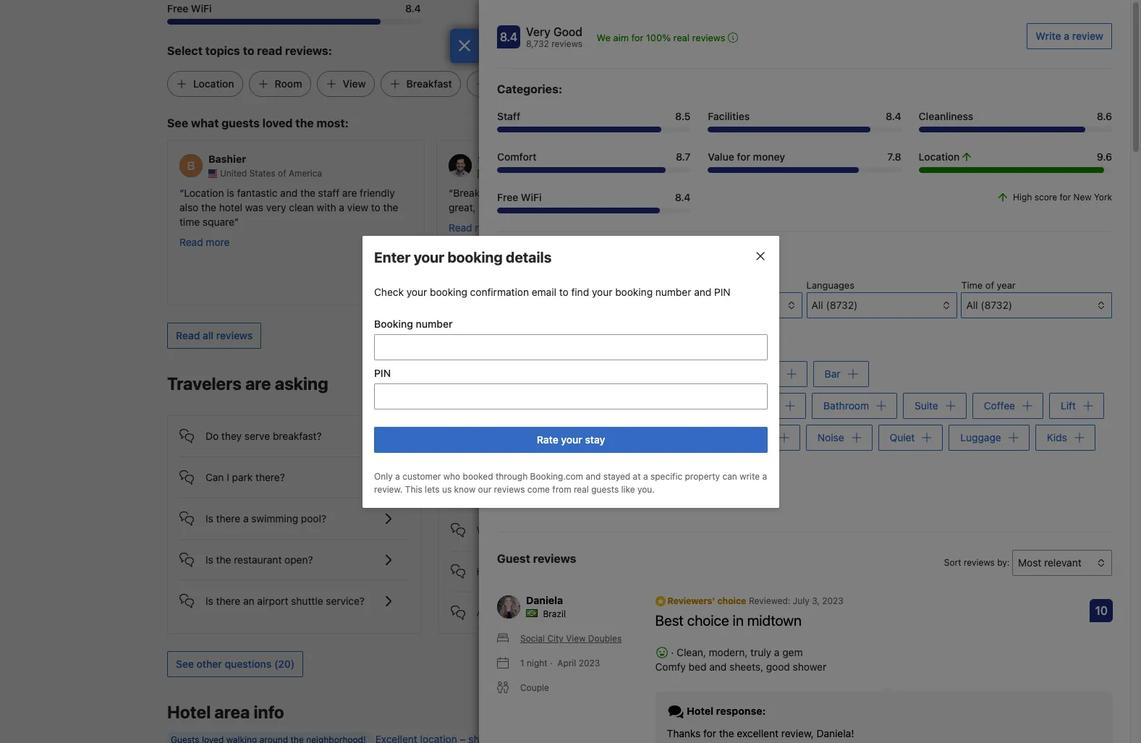 Task type: describe. For each thing, give the bounding box(es) containing it.
is there a swimming pool?
[[206, 512, 326, 524]]

0 horizontal spatial number
[[415, 317, 452, 330]]

your for rate
[[561, 433, 582, 445]]

is left great.
[[503, 201, 510, 213]]

states
[[249, 168, 276, 178]]

0 vertical spatial breakfast
[[406, 77, 452, 90]]

tub?
[[603, 606, 624, 618]]

review
[[1072, 30, 1104, 42]]

you.
[[637, 484, 654, 495]]

Booking number field
[[374, 334, 767, 360]]

with inside "are there rooms with a hot tub?" button
[[554, 606, 574, 618]]

choice for best
[[687, 612, 729, 629]]

very
[[266, 201, 286, 213]]

is there an airport shuttle service?
[[206, 595, 365, 607]]

swimming
[[251, 512, 298, 524]]

0 horizontal spatial to
[[243, 44, 254, 57]]

shower
[[592, 431, 627, 444]]

year
[[997, 279, 1016, 291]]

to inside enter your booking details dialog
[[559, 285, 568, 298]]

sheets,
[[729, 661, 763, 673]]

shuttle
[[291, 595, 323, 607]]

staff
[[497, 110, 520, 122]]

open?
[[285, 553, 313, 566]]

pet
[[530, 524, 545, 536]]

availability
[[904, 378, 954, 390]]

and inside only a customer who booked through booking.com and stayed at a specific property can write a review. this lets us know our reviews come from real guests like you.
[[585, 471, 601, 482]]

read for read more button corresponding to breakfast is great, food is great, location is great, staff is great.
[[449, 221, 472, 233]]

read
[[257, 44, 282, 57]]

value
[[708, 151, 734, 163]]

toilet
[[581, 463, 606, 475]]

show less
[[497, 495, 544, 507]]

the up clean
[[300, 186, 315, 199]]

1 horizontal spatial in
[[733, 612, 744, 629]]

choice for reviewers'
[[718, 596, 746, 607]]

real inside only a customer who booked through booking.com and stayed at a specific property can write a review. this lets us know our reviews come from real guests like you.
[[573, 484, 589, 495]]

guest reviews
[[497, 552, 576, 565]]

most:
[[317, 117, 349, 130]]

see other questions (20) button
[[167, 651, 303, 677]]

8.4 for facilities 8.4 meter
[[886, 110, 901, 122]]

1 horizontal spatial ·
[[668, 646, 677, 659]]

with inside " location is fantastic and the staff are friendly also the hotel was very clean with a view to the time square
[[317, 201, 336, 213]]

airport
[[257, 595, 288, 607]]

more for " location is fantastic and the staff are friendly also the hotel was very clean with a view to the time square
[[206, 236, 230, 248]]

1 horizontal spatial brazil
[[543, 609, 566, 620]]

breakfast inside '" breakfast is great, food is great, location is great, staff is great.'
[[453, 186, 498, 199]]

united states of america image
[[208, 169, 217, 178]]

8.4 for leftmost 'free wifi 8.4' meter
[[405, 2, 421, 15]]

clean,
[[677, 646, 706, 659]]

is inside " location is fantastic and the staff are friendly also the hotel was very clean with a view to the time square
[[227, 186, 234, 199]]

a inside is there a spa? button
[[514, 482, 520, 495]]

midtown
[[747, 612, 802, 629]]

guests inside only a customer who booked through booking.com and stayed at a specific property can write a review. this lets us know our reviews come from real guests like you.
[[591, 484, 618, 495]]

hotel response:
[[684, 705, 766, 717]]

1 check- from the left
[[539, 428, 572, 440]]

our
[[478, 484, 491, 495]]

" for great.
[[539, 201, 544, 213]]

for up "israel" image
[[737, 151, 750, 163]]

also
[[179, 201, 198, 213]]

are there rooms with a hot tub? button
[[451, 592, 680, 621]]

united
[[220, 168, 247, 178]]

rooms
[[522, 606, 552, 618]]

there for are there rooms with a hot tub?
[[495, 606, 520, 618]]

reviews inside very good 8,732 reviews
[[552, 38, 583, 49]]

the up square
[[201, 201, 216, 213]]

when
[[520, 565, 545, 577]]

see for see what guests loved the most:
[[167, 117, 188, 130]]

real inside 'we aim for 100% real reviews' "button"
[[673, 32, 690, 43]]

an
[[243, 595, 254, 607]]

there?
[[255, 471, 285, 483]]

enter your booking details dialog
[[345, 218, 796, 525]]

the down "friendly"
[[383, 201, 398, 213]]

property
[[685, 471, 720, 482]]

0 horizontal spatial 2023
[[579, 658, 600, 669]]

rated very good element
[[526, 23, 583, 41]]

only
[[374, 471, 392, 482]]

y…
[[743, 742, 756, 743]]

do
[[206, 430, 219, 442]]

1
[[520, 658, 524, 669]]

city
[[547, 633, 564, 644]]

coffee
[[984, 399, 1015, 412]]

booking for confirmation
[[429, 285, 467, 298]]

luggage
[[961, 431, 1001, 444]]

can i park there? button
[[179, 457, 409, 486]]

0 horizontal spatial great,
[[449, 201, 476, 213]]

spa?
[[523, 482, 544, 495]]

can
[[722, 471, 737, 482]]

are for what are the check-in and check- out times?
[[504, 428, 519, 440]]

what's the pet policy? button
[[451, 510, 680, 539]]

the inside 'button'
[[512, 524, 527, 536]]

" for " location is fantastic and the staff are friendly also the hotel was very clean with a view to the time square
[[179, 186, 184, 199]]

1 horizontal spatial free wifi 8.4 meter
[[497, 208, 691, 213]]

there for is there a swimming pool?
[[216, 512, 240, 524]]

come
[[527, 484, 550, 495]]

is for is there a spa?
[[477, 482, 484, 495]]

see for see availability
[[883, 378, 901, 390]]

breakfast?
[[273, 430, 322, 442]]

2 vertical spatial breakfast
[[735, 368, 779, 380]]

is there a swimming pool? button
[[179, 498, 409, 527]]

out
[[477, 443, 492, 455]]

what are the check-in and check- out times? button
[[451, 416, 680, 456]]

how and when do i pay?
[[477, 565, 590, 577]]

rate
[[536, 433, 558, 445]]

1 horizontal spatial free wifi
[[497, 191, 542, 203]]

0 vertical spatial view
[[343, 77, 366, 90]]

8.4 inside scored 8.4 element
[[500, 30, 517, 43]]

(20)
[[274, 658, 295, 670]]

1 horizontal spatial view
[[566, 633, 586, 644]]

are inside " location is fantastic and the staff are friendly also the hotel was very clean with a view to the time square
[[342, 186, 357, 199]]

for left new
[[1060, 192, 1071, 203]]

1 horizontal spatial room
[[594, 368, 621, 380]]

very
[[526, 25, 551, 38]]

how and when do i pay? button
[[451, 551, 680, 580]]

enter your booking details
[[374, 249, 551, 265]]

more for " breakfast is great, food is great, location is great, staff is great.
[[475, 221, 499, 233]]

scored 10 element
[[1090, 599, 1113, 623]]

can i park there?
[[206, 471, 285, 483]]

serve
[[245, 430, 270, 442]]

food
[[541, 186, 562, 199]]

questions
[[225, 658, 272, 670]]

is right the location
[[645, 186, 652, 199]]

and inside what are the check-in and check- out times?
[[583, 428, 600, 440]]

clean, modern, truly a gem comfy bed and sheets, good shower
[[655, 646, 827, 673]]

balcony
[[645, 399, 682, 412]]

bathroom
[[824, 399, 869, 412]]

restaurant
[[234, 553, 282, 566]]

stayed
[[603, 471, 630, 482]]

comfort 8.7 meter
[[497, 167, 691, 173]]

review categories element
[[497, 80, 562, 98]]

we
[[597, 32, 611, 43]]

see for see other questions (20)
[[176, 658, 194, 670]]

see availability
[[883, 378, 954, 390]]

booking right "find"
[[615, 285, 652, 298]]

of inside "filter reviews" region
[[985, 279, 994, 291]]

is right the food
[[565, 186, 572, 199]]

scored 8.4 element
[[497, 25, 520, 48]]

is down sergio
[[500, 186, 508, 199]]

2 horizontal spatial read more button
[[718, 220, 768, 235]]

bed
[[689, 661, 707, 673]]

are for travelers are asking
[[245, 373, 271, 393]]

time
[[179, 215, 200, 228]]

customer
[[402, 471, 441, 482]]

0 vertical spatial wifi
[[191, 2, 212, 15]]

and inside the clean, modern, truly a gem comfy bed and sheets, good shower
[[709, 661, 727, 673]]

travelers
[[167, 373, 242, 393]]

the inside what are the check-in and check- out times?
[[521, 428, 537, 440]]

couple
[[520, 683, 549, 693]]

0 vertical spatial 2023
[[822, 596, 844, 607]]

filters
[[497, 251, 532, 264]]

staff inside " location is fantastic and the staff are friendly also the hotel was very clean with a view to the time square
[[318, 186, 339, 199]]

best
[[655, 612, 684, 629]]

the left restaurant
[[216, 553, 231, 566]]

other
[[197, 658, 222, 670]]

new
[[1074, 192, 1092, 203]]

see availability button
[[875, 372, 963, 398]]

reviews inside only a customer who booked through booking.com and stayed at a specific property can write a review. this lets us know our reviews come from real guests like you.
[[494, 484, 525, 495]]

rate your stay button
[[374, 427, 767, 453]]

location up clean
[[509, 368, 549, 380]]

2 horizontal spatial great,
[[575, 186, 602, 199]]

facilities
[[708, 110, 750, 122]]

show
[[497, 495, 523, 507]]

response:
[[716, 705, 766, 717]]

they
[[221, 430, 242, 442]]

for inside "button"
[[631, 32, 644, 43]]



Task type: locate. For each thing, give the bounding box(es) containing it.
i right the can
[[227, 471, 229, 483]]

0 vertical spatial real
[[673, 32, 690, 43]]

sort reviews by:
[[944, 557, 1010, 568]]

there right are
[[495, 606, 520, 618]]

1 vertical spatial guests
[[591, 484, 618, 495]]

free wifi 8.4 meter
[[167, 19, 421, 25], [497, 208, 691, 213]]

staff 8.5 meter
[[497, 127, 691, 132]]

lets
[[424, 484, 439, 495]]

a inside "are there rooms with a hot tub?" button
[[577, 606, 582, 618]]

1 horizontal spatial wifi
[[521, 191, 542, 203]]

1 vertical spatial with
[[554, 606, 574, 618]]

kids
[[1047, 431, 1067, 444]]

1 horizontal spatial 2023
[[822, 596, 844, 607]]

1 horizontal spatial pin
[[714, 285, 730, 298]]

park
[[232, 471, 253, 483]]

1 horizontal spatial staff
[[479, 201, 500, 213]]

to left read
[[243, 44, 254, 57]]

free down sergio
[[497, 191, 518, 203]]

hotel for hotel response:
[[687, 705, 714, 717]]

view up most:
[[343, 77, 366, 90]]

2 horizontal spatial are
[[504, 428, 519, 440]]

modern,
[[709, 646, 748, 659]]

0 vertical spatial staff
[[318, 186, 339, 199]]

1 vertical spatial i
[[563, 565, 565, 577]]

read more down "israel" image
[[718, 221, 768, 233]]

for right aim
[[631, 32, 644, 43]]

are up times?
[[504, 428, 519, 440]]

israel image
[[747, 169, 755, 178]]

very good 8,732 reviews
[[526, 25, 583, 49]]

thanks
[[667, 727, 701, 740]]

0 vertical spatial number
[[655, 285, 691, 298]]

hotel
[[219, 201, 242, 213]]

" location is fantastic and the staff are friendly also the hotel was very clean with a view to the time square
[[179, 186, 398, 228]]

1 vertical spatial bar
[[825, 368, 841, 380]]

1 horizontal spatial read more button
[[449, 220, 499, 235]]

" inside '" breakfast is great, food is great, location is great, staff is great.'
[[449, 186, 453, 199]]

0 vertical spatial free wifi
[[167, 2, 212, 15]]

1 horizontal spatial free
[[497, 191, 518, 203]]

" down hotel
[[234, 215, 239, 228]]

0 horizontal spatial pin
[[374, 367, 391, 379]]

who
[[443, 471, 460, 482]]

booking for details
[[447, 249, 502, 265]]

only a customer who booked through booking.com and stayed at a specific property can write a review. this lets us know our reviews come from real guests like you.
[[374, 471, 767, 495]]

1 vertical spatial of
[[985, 279, 994, 291]]

service?
[[326, 595, 365, 607]]

1 vertical spatial choice
[[687, 612, 729, 629]]

2 " from the left
[[449, 186, 453, 199]]

1 vertical spatial staff
[[479, 201, 500, 213]]

for
[[631, 32, 644, 43], [737, 151, 750, 163], [1060, 192, 1071, 203], [703, 727, 716, 740]]

" for was
[[234, 215, 239, 228]]

lift
[[1061, 399, 1076, 412]]

0 vertical spatial i
[[227, 471, 229, 483]]

" up enter your booking details on the top
[[449, 186, 453, 199]]

0 vertical spatial brazil
[[489, 168, 512, 178]]

the up delighted
[[719, 727, 734, 740]]

0 vertical spatial are
[[342, 186, 357, 199]]

bar up staff
[[493, 77, 509, 90]]

are inside what are the check-in and check- out times?
[[504, 428, 519, 440]]

guests
[[222, 117, 260, 130], [591, 484, 618, 495]]

read more for " location is fantastic and the staff are friendly also the hotel was very clean with a view to the time square
[[179, 236, 230, 248]]

read down time
[[179, 236, 203, 248]]

read for read more button associated with location is fantastic and the staff are friendly also the hotel was very clean with a view to the time square
[[179, 236, 203, 248]]

0 vertical spatial room
[[275, 77, 302, 90]]

read more down square
[[179, 236, 230, 248]]

more
[[475, 221, 499, 233], [744, 221, 768, 233], [206, 236, 230, 248]]

is down the can
[[206, 512, 213, 524]]

0 horizontal spatial "
[[234, 215, 239, 228]]

more up enter your booking details on the top
[[475, 221, 499, 233]]

1 horizontal spatial "
[[539, 201, 544, 213]]

0 horizontal spatial wifi
[[191, 2, 212, 15]]

0 horizontal spatial room
[[275, 77, 302, 90]]

· up 'comfy'
[[668, 646, 677, 659]]

1 horizontal spatial bar
[[825, 368, 841, 380]]

to left "find"
[[559, 285, 568, 298]]

all
[[203, 329, 214, 341]]

read up enter your booking details on the top
[[449, 221, 472, 233]]

1 vertical spatial pin
[[374, 367, 391, 379]]

sergio
[[478, 153, 510, 165]]

brazil inside this is a carousel with rotating slides. it displays featured reviews of the property. use the next and previous buttons to navigate. region
[[489, 168, 512, 178]]

languages
[[807, 279, 855, 291]]

read more button down square
[[179, 235, 230, 249]]

brazil down sergio
[[489, 168, 512, 178]]

review scores
[[652, 279, 715, 291]]

0 vertical spatial free
[[167, 2, 188, 15]]

location 9.6 meter
[[919, 167, 1112, 173]]

0 horizontal spatial guests
[[222, 117, 260, 130]]

your for check
[[406, 285, 427, 298]]

staff down brazil image on the left
[[479, 201, 500, 213]]

and inside " location is fantastic and the staff are friendly also the hotel was very clean with a view to the time square
[[280, 186, 298, 199]]

read more button for location is fantastic and the staff are friendly also the hotel was very clean with a view to the time square
[[179, 235, 230, 249]]

0 horizontal spatial ·
[[550, 658, 553, 669]]

PIN field
[[374, 383, 767, 409]]

read more for " breakfast is great, food is great, location is great, staff is great.
[[449, 221, 499, 233]]

free wifi 8.4 meter up the 'reviews:'
[[167, 19, 421, 25]]

wifi
[[191, 2, 212, 15], [521, 191, 542, 203]]

0 horizontal spatial real
[[573, 484, 589, 495]]

write a review
[[1036, 30, 1104, 42]]

view
[[343, 77, 366, 90], [667, 368, 689, 380], [566, 633, 586, 644]]

a inside the is there a swimming pool? button
[[243, 512, 249, 524]]

1 " from the left
[[179, 186, 184, 199]]

1 vertical spatial breakfast
[[453, 186, 498, 199]]

0 horizontal spatial read more
[[179, 236, 230, 248]]

read left all
[[176, 329, 200, 341]]

of
[[278, 168, 286, 178], [985, 279, 994, 291]]

1 horizontal spatial real
[[673, 32, 690, 43]]

great, down "comfort 8.7" meter
[[575, 186, 602, 199]]

· right night
[[550, 658, 553, 669]]

are
[[342, 186, 357, 199], [245, 373, 271, 393], [504, 428, 519, 440]]

1 vertical spatial room
[[594, 368, 621, 380]]

1 vertical spatial to
[[371, 201, 380, 213]]

2023 right april
[[579, 658, 600, 669]]

select
[[167, 44, 203, 57]]

are there rooms with a hot tub?
[[477, 606, 624, 618]]

choice down reviewers' choice
[[687, 612, 729, 629]]

hot
[[585, 606, 600, 618]]

1 vertical spatial free wifi
[[497, 191, 542, 203]]

location down topics
[[193, 77, 234, 90]]

for up delighted
[[703, 727, 716, 740]]

this is a carousel with rotating slides. it displays featured reviews of the property. use the next and previous buttons to navigate. region
[[156, 134, 975, 311]]

july
[[793, 596, 810, 607]]

good
[[553, 25, 582, 38]]

0 horizontal spatial of
[[278, 168, 286, 178]]

the right loved
[[295, 117, 314, 130]]

wifi down the comfort
[[521, 191, 542, 203]]

2 check- from the left
[[603, 428, 635, 440]]

free wifi 8.4 meter down the location
[[497, 208, 691, 213]]

location down cleanliness
[[919, 151, 960, 163]]

reviews inside button
[[216, 329, 253, 341]]

read down value in the right of the page
[[718, 221, 741, 233]]

1 horizontal spatial hotel
[[687, 705, 714, 717]]

bar up bathroom at bottom right
[[825, 368, 841, 380]]

8.4 for rightmost 'free wifi 8.4' meter
[[675, 191, 691, 203]]

1 horizontal spatial number
[[655, 285, 691, 298]]

a inside " location is fantastic and the staff are friendly also the hotel was very clean with a view to the time square
[[339, 201, 344, 213]]

facilities 8.4 meter
[[708, 127, 901, 132]]

this
[[405, 484, 422, 495]]

pin right review
[[714, 285, 730, 298]]

free wifi up select
[[167, 2, 212, 15]]

there left an
[[216, 595, 240, 607]]

loud
[[673, 431, 696, 444]]

0 horizontal spatial check-
[[539, 428, 572, 440]]

a inside ask a question button
[[822, 521, 827, 533]]

hotel left area
[[167, 702, 211, 722]]

there for is there an airport shuttle service?
[[216, 595, 240, 607]]

location
[[605, 186, 642, 199]]

is for is there an airport shuttle service?
[[206, 595, 213, 607]]

1 night · april 2023
[[520, 658, 600, 669]]

restaurant
[[727, 399, 778, 412]]

close image
[[458, 40, 471, 51]]

your left the stay
[[561, 433, 582, 445]]

your right 'check'
[[406, 285, 427, 298]]

booking
[[447, 249, 502, 265], [429, 285, 467, 298], [615, 285, 652, 298]]

reviews inside "button"
[[692, 32, 725, 43]]

of inside region
[[278, 168, 286, 178]]

1 horizontal spatial great,
[[511, 186, 538, 199]]

1 horizontal spatial of
[[985, 279, 994, 291]]

8,732
[[526, 38, 549, 49]]

0 horizontal spatial free wifi 8.4 meter
[[167, 19, 421, 25]]

truly
[[751, 646, 772, 659]]

read more button for breakfast is great, food is great, location is great, staff is great.
[[449, 220, 499, 235]]

room up bed at the bottom right of the page
[[594, 368, 621, 380]]

0 vertical spatial guests
[[222, 117, 260, 130]]

2023 right '3,'
[[822, 596, 844, 607]]

" for " breakfast is great, food is great, location is great, staff is great.
[[449, 186, 453, 199]]

bed
[[581, 399, 599, 412]]

your for enter
[[413, 249, 444, 265]]

times?
[[495, 443, 525, 455]]

value for money 7.8 meter
[[708, 167, 901, 173]]

is left restaurant
[[206, 553, 213, 566]]

suite
[[915, 399, 938, 412]]

are up view
[[342, 186, 357, 199]]

booking.com
[[530, 471, 583, 482]]

view right city
[[566, 633, 586, 644]]

2 vertical spatial see
[[176, 658, 194, 670]]

brazil down daniela
[[543, 609, 566, 620]]

more down square
[[206, 236, 230, 248]]

filter reviews region
[[497, 249, 1112, 318]]

is for is there a swimming pool?
[[206, 512, 213, 524]]

0 vertical spatial see
[[167, 117, 188, 130]]

quiet
[[890, 431, 915, 444]]

0 vertical spatial "
[[539, 201, 544, 213]]

the up times?
[[521, 428, 537, 440]]

there inside button
[[495, 606, 520, 618]]

us
[[442, 484, 451, 495]]

what
[[191, 117, 219, 130]]

2 horizontal spatial to
[[559, 285, 568, 298]]

shower
[[793, 661, 827, 673]]

rate your stay
[[536, 433, 605, 445]]

10
[[1095, 604, 1108, 617]]

0 horizontal spatial staff
[[318, 186, 339, 199]]

cleanliness 8.6 meter
[[919, 127, 1112, 132]]

1 vertical spatial wifi
[[521, 191, 542, 203]]

great, up enter your booking details on the top
[[449, 201, 476, 213]]

2 horizontal spatial view
[[667, 368, 689, 380]]

100%
[[646, 32, 671, 43]]

2 horizontal spatial read more
[[718, 221, 768, 233]]

find
[[571, 285, 589, 298]]

with right clean
[[317, 201, 336, 213]]

0 horizontal spatial i
[[227, 471, 229, 483]]

" up also
[[179, 186, 184, 199]]

0 vertical spatial choice
[[718, 596, 746, 607]]

to inside " location is fantastic and the staff are friendly also the hotel was very clean with a view to the time square
[[371, 201, 380, 213]]

a inside the clean, modern, truly a gem comfy bed and sheets, good shower
[[774, 646, 780, 659]]

0 vertical spatial in
[[572, 428, 580, 440]]

read for read more button to the right
[[718, 221, 741, 233]]

of right states
[[278, 168, 286, 178]]

there
[[487, 482, 512, 495], [216, 512, 240, 524], [216, 595, 240, 607], [495, 606, 520, 618]]

1 vertical spatial number
[[415, 317, 452, 330]]

a
[[1064, 30, 1070, 42], [339, 201, 344, 213], [395, 471, 400, 482], [643, 471, 648, 482], [762, 471, 767, 482], [514, 482, 520, 495], [243, 512, 249, 524], [822, 521, 827, 533], [577, 606, 582, 618], [774, 646, 780, 659]]

there up show
[[487, 482, 512, 495]]

is left an
[[206, 595, 213, 607]]

1 horizontal spatial with
[[554, 606, 574, 618]]

9.6
[[1097, 151, 1112, 163]]

booking down enter your booking details on the top
[[429, 285, 467, 298]]

1 vertical spatial see
[[883, 378, 901, 390]]

your inside button
[[561, 433, 582, 445]]

1 horizontal spatial more
[[475, 221, 499, 233]]

room down read
[[275, 77, 302, 90]]

location inside " location is fantastic and the staff are friendly also the hotel was very clean with a view to the time square
[[184, 186, 224, 199]]

1 horizontal spatial guests
[[591, 484, 618, 495]]

area
[[214, 702, 250, 722]]

of left year
[[985, 279, 994, 291]]

2 horizontal spatial breakfast
[[735, 368, 779, 380]]

1 horizontal spatial i
[[563, 565, 565, 577]]

is the restaurant open? button
[[179, 540, 409, 569]]

0 horizontal spatial bar
[[493, 77, 509, 90]]

guests down stayed
[[591, 484, 618, 495]]

1 vertical spatial view
[[667, 368, 689, 380]]

choice up "best choice in midtown"
[[718, 596, 746, 607]]

real right from at the bottom
[[573, 484, 589, 495]]

time
[[961, 279, 983, 291]]

how
[[477, 565, 497, 577]]

reviewed:
[[749, 596, 791, 607]]

to down "friendly"
[[371, 201, 380, 213]]

1 vertical spatial brazil
[[543, 609, 566, 620]]

guy
[[747, 153, 767, 165]]

free
[[167, 2, 188, 15], [497, 191, 518, 203]]

0 horizontal spatial are
[[245, 373, 271, 393]]

1 horizontal spatial are
[[342, 186, 357, 199]]

the inside thanks for the excellent review, daniela! we're delighted y…
[[719, 727, 734, 740]]

for inside thanks for the excellent review, daniela! we're delighted y…
[[703, 727, 716, 740]]

hotel for hotel area info
[[167, 702, 211, 722]]

" inside " location is fantastic and the staff are friendly also the hotel was very clean with a view to the time square
[[179, 186, 184, 199]]

with right rooms on the left bottom of page
[[554, 606, 574, 618]]

write
[[739, 471, 760, 482]]

read for read all reviews button on the top of page
[[176, 329, 200, 341]]

review
[[652, 279, 683, 291]]

is up hotel
[[227, 186, 234, 199]]

what's the pet policy?
[[477, 524, 581, 536]]

is for is the restaurant open?
[[206, 553, 213, 566]]

real right 100%
[[673, 32, 690, 43]]

best choice in midtown
[[655, 612, 802, 629]]

" down the food
[[539, 201, 544, 213]]

fantastic
[[237, 186, 277, 199]]

0 horizontal spatial with
[[317, 201, 336, 213]]

0 horizontal spatial brazil
[[489, 168, 512, 178]]

free wifi down the comfort
[[497, 191, 542, 203]]

there down the can
[[216, 512, 240, 524]]

and
[[280, 186, 298, 199], [694, 285, 711, 298], [583, 428, 600, 440], [585, 471, 601, 482], [500, 565, 518, 577], [709, 661, 727, 673]]

the left pet
[[512, 524, 527, 536]]

2 horizontal spatial more
[[744, 221, 768, 233]]

breakfast
[[406, 77, 452, 90], [453, 186, 498, 199], [735, 368, 779, 380]]

0 vertical spatial free wifi 8.4 meter
[[167, 19, 421, 25]]

in up modern,
[[733, 612, 744, 629]]

write a review button
[[1027, 23, 1112, 49]]

like
[[621, 484, 635, 495]]

0 horizontal spatial read more button
[[179, 235, 230, 249]]

in inside what are the check-in and check- out times?
[[572, 428, 580, 440]]

a inside write a review button
[[1064, 30, 1070, 42]]

we're
[[667, 742, 694, 743]]

ask a question
[[801, 521, 871, 533]]

free up select
[[167, 2, 188, 15]]

8.6
[[1097, 110, 1112, 122]]

to
[[243, 44, 254, 57], [371, 201, 380, 213], [559, 285, 568, 298]]

1 vertical spatial 2023
[[579, 658, 600, 669]]

0 horizontal spatial more
[[206, 236, 230, 248]]

0 horizontal spatial "
[[179, 186, 184, 199]]

email
[[531, 285, 556, 298]]

there for is there a spa?
[[487, 482, 512, 495]]

view up balcony
[[667, 368, 689, 380]]

cleanliness
[[919, 110, 974, 122]]

guests right what
[[222, 117, 260, 130]]

see left other
[[176, 658, 194, 670]]

check your booking confirmation email to find your booking number and pin
[[374, 285, 730, 298]]

is down booked
[[477, 482, 484, 495]]

reviewed: july 3, 2023
[[749, 596, 844, 607]]

7.8
[[887, 151, 901, 163]]

see left what
[[167, 117, 188, 130]]

1 horizontal spatial breakfast
[[453, 186, 498, 199]]

1 vertical spatial free
[[497, 191, 518, 203]]

0 horizontal spatial breakfast
[[406, 77, 452, 90]]

0 horizontal spatial view
[[343, 77, 366, 90]]

1 vertical spatial real
[[573, 484, 589, 495]]

staff inside '" breakfast is great, food is great, location is great, staff is great.'
[[479, 201, 500, 213]]

booking up confirmation on the top left of the page
[[447, 249, 502, 265]]

friendly
[[360, 186, 395, 199]]

square
[[203, 215, 234, 228]]

i right the do
[[563, 565, 565, 577]]

great, up great.
[[511, 186, 538, 199]]

1 horizontal spatial "
[[449, 186, 453, 199]]

your right enter
[[413, 249, 444, 265]]

2 vertical spatial are
[[504, 428, 519, 440]]

daniela
[[526, 594, 563, 607]]

hotel up thanks
[[687, 705, 714, 717]]

1 horizontal spatial read more
[[449, 221, 499, 233]]

0 vertical spatial bar
[[493, 77, 509, 90]]

reviewers'
[[668, 596, 715, 607]]

wifi up select
[[191, 2, 212, 15]]

more down "israel" image
[[744, 221, 768, 233]]

gem
[[782, 646, 803, 659]]

your right "find"
[[592, 285, 612, 298]]

read more up enter your booking details on the top
[[449, 221, 499, 233]]

staff down america
[[318, 186, 339, 199]]

1 vertical spatial "
[[234, 215, 239, 228]]

what
[[477, 428, 501, 440]]

location up also
[[184, 186, 224, 199]]

see left availability
[[883, 378, 901, 390]]

brazil image
[[478, 169, 486, 178]]

8.4
[[405, 2, 421, 15], [500, 30, 517, 43], [886, 110, 901, 122], [675, 191, 691, 203]]



Task type: vqa. For each thing, say whether or not it's contained in the screenshot.
the topmost Free WiFi 8.4 "meter" 8.4
yes



